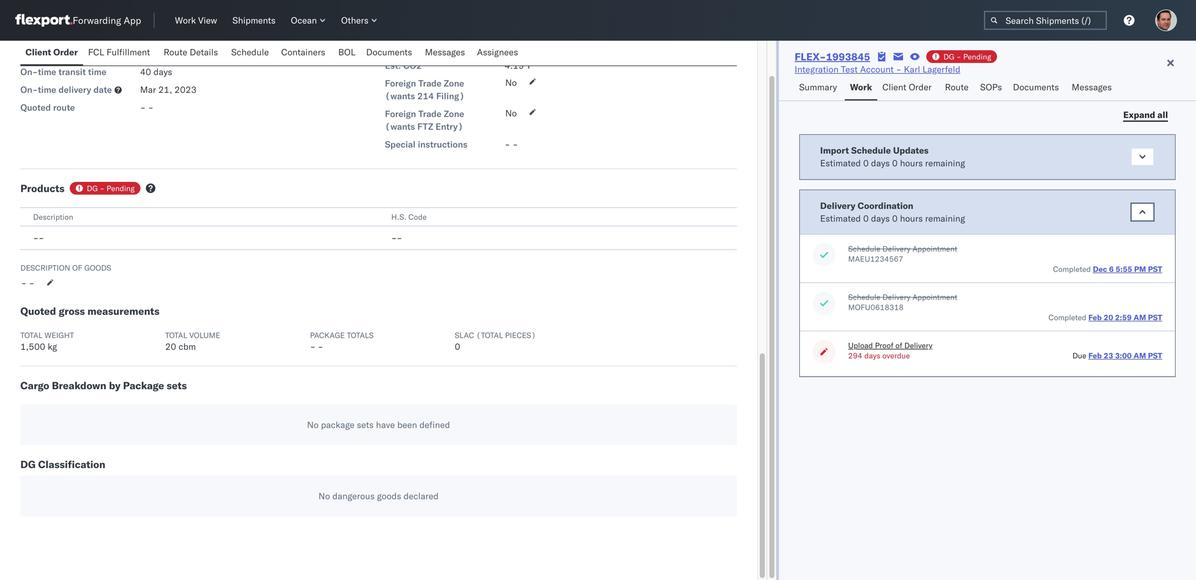 Task type: describe. For each thing, give the bounding box(es) containing it.
due
[[1073, 351, 1086, 361]]

2 feb from the top
[[1088, 351, 1102, 361]]

- - for quoted container count
[[140, 47, 153, 58]]

0 vertical spatial messages button
[[420, 41, 472, 66]]

3:00
[[1115, 351, 1132, 361]]

schedule for schedule delivery appointment maeu1234567 completed dec 6 5:55 pm pst
[[848, 244, 880, 254]]

est. co2
[[385, 60, 422, 71]]

offset
[[418, 42, 442, 53]]

goods for dangerous
[[377, 491, 401, 502]]

forwarding app
[[73, 14, 141, 26]]

work for work
[[850, 82, 872, 93]]

delivery inside delivery coordination estimated 0 days 0 hours remaining
[[820, 200, 855, 211]]

mar 4, 2023
[[140, 31, 191, 42]]

quoted for quoted route
[[20, 102, 51, 113]]

h.s. code
[[391, 212, 427, 222]]

pieces)
[[505, 331, 536, 340]]

breakdown
[[52, 380, 106, 392]]

bol
[[338, 46, 356, 58]]

0 vertical spatial dg - pending
[[944, 52, 991, 61]]

special
[[385, 139, 416, 150]]

mar 21, 2023
[[140, 84, 197, 95]]

0 horizontal spatial 20
[[165, 341, 176, 353]]

fulfillment
[[107, 46, 150, 58]]

transit
[[58, 66, 86, 77]]

on-time transit time
[[20, 66, 106, 77]]

assignees
[[477, 46, 518, 58]]

by
[[109, 380, 121, 392]]

quoted for quoted gross measurements
[[20, 305, 56, 318]]

measurements
[[87, 305, 159, 318]]

declared
[[404, 491, 439, 502]]

cargo breakdown by package sets
[[20, 380, 187, 392]]

0 horizontal spatial client order
[[25, 46, 78, 58]]

package totals - -
[[310, 331, 374, 353]]

trade for 214
[[418, 78, 442, 89]]

4.19
[[505, 60, 524, 71]]

work view
[[175, 15, 217, 26]]

expand all
[[1123, 109, 1168, 120]]

route button
[[940, 76, 975, 101]]

rate expiration
[[20, 31, 83, 42]]

hours inside delivery coordination estimated 0 days 0 hours remaining
[[900, 213, 923, 224]]

lagerfeld
[[923, 64, 960, 75]]

integration test account - karl lagerfeld
[[795, 64, 960, 75]]

feb inside the schedule delivery appointment mofu0618318 completed feb 20 2:59 am pst
[[1088, 313, 1102, 323]]

entry)
[[436, 121, 463, 132]]

updates
[[893, 145, 929, 156]]

fcl fulfillment button
[[83, 41, 159, 66]]

shipments
[[232, 15, 276, 26]]

40
[[140, 66, 151, 77]]

294
[[848, 351, 862, 361]]

ocean
[[291, 15, 317, 26]]

2023 for mar 21, 2023
[[174, 84, 197, 95]]

days right 40
[[153, 66, 172, 77]]

t
[[526, 60, 531, 71]]

route for route
[[945, 82, 969, 93]]

goods for of
[[84, 263, 111, 273]]

mofu0618318
[[848, 303, 904, 312]]

delivery inside the schedule delivery appointment maeu1234567 completed dec 6 5:55 pm pst
[[882, 244, 911, 254]]

total for total weight 1,500 kg
[[20, 331, 43, 340]]

summary button
[[794, 76, 845, 101]]

schedule for schedule delivery appointment mofu0618318 completed feb 20 2:59 am pst
[[848, 293, 880, 302]]

delivery inside the schedule delivery appointment mofu0618318 completed feb 20 2:59 am pst
[[882, 293, 911, 302]]

appointment for mofu0618318
[[913, 293, 957, 302]]

description for description of goods
[[20, 263, 70, 273]]

schedule delivery appointment button for maeu1234567
[[848, 244, 957, 254]]

upload
[[848, 341, 873, 351]]

3 pst from the top
[[1148, 351, 1162, 361]]

description of goods
[[20, 263, 111, 273]]

containers button
[[276, 41, 333, 66]]

fcl
[[88, 46, 104, 58]]

special instructions
[[385, 139, 468, 150]]

days inside delivery coordination estimated 0 days 0 hours remaining
[[871, 213, 890, 224]]

mar for mar 4, 2023
[[140, 31, 156, 42]]

karl
[[904, 64, 920, 75]]

sops
[[980, 82, 1002, 93]]

enrolled
[[522, 42, 555, 53]]

have
[[376, 420, 395, 431]]

1 vertical spatial client order button
[[877, 76, 940, 101]]

cargo
[[20, 380, 49, 392]]

dg classification
[[20, 459, 105, 471]]

foreign trade zone (wants 214 filing)
[[385, 78, 465, 102]]

schedule button
[[226, 41, 276, 66]]

assignees button
[[472, 41, 525, 66]]

due feb 23 3:00 am pst
[[1073, 351, 1162, 361]]

5:55
[[1116, 265, 1132, 274]]

no dangerous goods declared
[[318, 491, 439, 502]]

co2
[[403, 60, 422, 71]]

order for the top 'client order' button
[[53, 46, 78, 58]]

mar for mar 21, 2023
[[140, 84, 156, 95]]

0 horizontal spatial messages
[[425, 46, 465, 58]]

defined
[[419, 420, 450, 431]]

date
[[93, 84, 112, 95]]

1 horizontal spatial messages
[[1072, 82, 1112, 93]]

dec 6 5:55 pm pst button
[[1093, 265, 1162, 274]]

details
[[190, 46, 218, 58]]

classification
[[38, 459, 105, 471]]

import
[[820, 145, 849, 156]]

hours inside import schedule updates estimated 0 days 0 hours remaining
[[900, 158, 923, 169]]

delivery coordination estimated 0 days 0 hours remaining
[[820, 200, 965, 224]]

not
[[505, 42, 519, 53]]

slac
[[455, 331, 474, 340]]

pm
[[1134, 265, 1146, 274]]

all
[[1158, 109, 1168, 120]]

others
[[341, 15, 369, 26]]

zone for foreign trade zone (wants 214 filing)
[[444, 78, 464, 89]]

trade for ftz
[[418, 108, 442, 119]]

fcl fulfillment
[[88, 46, 150, 58]]

estimated inside delivery coordination estimated 0 days 0 hours remaining
[[820, 213, 861, 224]]

shipments link
[[227, 12, 281, 29]]

summary
[[799, 82, 837, 93]]

1 vertical spatial dg - pending
[[87, 184, 135, 193]]

forwarding app link
[[15, 14, 141, 27]]

carbon
[[385, 42, 415, 53]]

1 vertical spatial documents
[[1013, 82, 1059, 93]]

status
[[444, 42, 470, 53]]

0 vertical spatial sets
[[167, 380, 187, 392]]

0 horizontal spatial dg
[[20, 459, 36, 471]]

package inside package totals - -
[[310, 331, 345, 340]]

flex-1993845 link
[[795, 50, 870, 63]]

foreign for foreign trade zone (wants ftz entry)
[[385, 108, 416, 119]]

overdue
[[882, 351, 910, 361]]

0 horizontal spatial documents
[[366, 46, 412, 58]]

schedule inside import schedule updates estimated 0 days 0 hours remaining
[[851, 145, 891, 156]]



Task type: locate. For each thing, give the bounding box(es) containing it.
estimated inside import schedule updates estimated 0 days 0 hours remaining
[[820, 158, 861, 169]]

completed for feb 20 2:59 am pst
[[1049, 313, 1086, 323]]

1 vertical spatial work
[[850, 82, 872, 93]]

2 foreign from the top
[[385, 108, 416, 119]]

2 (wants from the top
[[385, 121, 415, 132]]

time left transit
[[38, 66, 56, 77]]

1 horizontal spatial client order button
[[877, 76, 940, 101]]

route down mar 4, 2023
[[164, 46, 187, 58]]

1 horizontal spatial client
[[882, 82, 906, 93]]

1 quoted from the top
[[20, 48, 51, 60]]

2 vertical spatial pst
[[1148, 351, 1162, 361]]

20
[[1104, 313, 1113, 323], [165, 341, 176, 353]]

delivery up overdue
[[904, 341, 932, 351]]

2023 right 21,
[[174, 84, 197, 95]]

pst
[[1148, 265, 1162, 274], [1148, 313, 1162, 323], [1148, 351, 1162, 361]]

schedule delivery appointment button
[[848, 244, 957, 254], [848, 292, 957, 303]]

20 inside the schedule delivery appointment mofu0618318 completed feb 20 2:59 am pst
[[1104, 313, 1113, 323]]

1 remaining from the top
[[925, 158, 965, 169]]

trade inside "foreign trade zone (wants 214 filing)"
[[418, 78, 442, 89]]

route down lagerfeld
[[945, 82, 969, 93]]

remaining
[[925, 158, 965, 169], [925, 213, 965, 224]]

1 schedule delivery appointment button from the top
[[848, 244, 957, 254]]

0 horizontal spatial client order button
[[20, 41, 83, 66]]

on- down rate
[[20, 66, 38, 77]]

client down integration test account - karl lagerfeld link
[[882, 82, 906, 93]]

0 vertical spatial client order button
[[20, 41, 83, 66]]

trade up ftz
[[418, 108, 442, 119]]

1 pst from the top
[[1148, 265, 1162, 274]]

pst inside the schedule delivery appointment mofu0618318 completed feb 20 2:59 am pst
[[1148, 313, 1162, 323]]

1 horizontal spatial messages button
[[1067, 76, 1119, 101]]

1 zone from the top
[[444, 78, 464, 89]]

account
[[860, 64, 894, 75]]

weight
[[45, 331, 74, 340]]

estimated down coordination
[[820, 213, 861, 224]]

rate
[[20, 31, 39, 42]]

0 horizontal spatial goods
[[84, 263, 111, 273]]

appointment for maeu1234567
[[913, 244, 957, 254]]

0 vertical spatial description
[[33, 212, 73, 222]]

0 horizontal spatial --
[[33, 232, 44, 244]]

hours down updates
[[900, 158, 923, 169]]

total volume
[[165, 331, 220, 340]]

2 hours from the top
[[900, 213, 923, 224]]

documents up est.
[[366, 46, 412, 58]]

on- up quoted route
[[20, 84, 38, 95]]

1 vertical spatial messages button
[[1067, 76, 1119, 101]]

client order down rate expiration
[[25, 46, 78, 58]]

proof
[[875, 341, 894, 351]]

1 horizontal spatial dg - pending
[[944, 52, 991, 61]]

0 vertical spatial work
[[175, 15, 196, 26]]

0 vertical spatial package
[[310, 331, 345, 340]]

(wants inside foreign trade zone (wants ftz entry)
[[385, 121, 415, 132]]

2 on- from the top
[[20, 84, 38, 95]]

1 vertical spatial pending
[[107, 184, 135, 193]]

2023
[[169, 31, 191, 42], [174, 84, 197, 95]]

- - for special instructions
[[505, 139, 518, 150]]

package right by
[[123, 380, 164, 392]]

on-
[[20, 66, 38, 77], [20, 84, 38, 95]]

route details
[[164, 46, 218, 58]]

0 vertical spatial estimated
[[820, 158, 861, 169]]

documents right sops button
[[1013, 82, 1059, 93]]

cbm
[[179, 341, 196, 353]]

1 vertical spatial package
[[123, 380, 164, 392]]

0 vertical spatial (wants
[[385, 90, 415, 102]]

2 horizontal spatial dg
[[944, 52, 955, 61]]

dg left 'classification'
[[20, 459, 36, 471]]

4,
[[158, 31, 167, 42]]

pst right 2:59
[[1148, 313, 1162, 323]]

products
[[20, 182, 65, 195]]

of up overdue
[[896, 341, 902, 351]]

--
[[33, 232, 44, 244], [391, 232, 402, 244]]

1 vertical spatial pst
[[1148, 313, 1162, 323]]

dg right products
[[87, 184, 98, 193]]

1 (wants from the top
[[385, 90, 415, 102]]

0 vertical spatial am
[[1134, 313, 1146, 323]]

ftz
[[417, 121, 433, 132]]

goods
[[84, 263, 111, 273], [377, 491, 401, 502]]

trade up 214
[[418, 78, 442, 89]]

1 vertical spatial zone
[[444, 108, 464, 119]]

schedule up "mofu0618318" at right bottom
[[848, 293, 880, 302]]

hours down coordination
[[900, 213, 923, 224]]

2 vertical spatial dg
[[20, 459, 36, 471]]

expand all button
[[1116, 106, 1176, 125]]

0 vertical spatial hours
[[900, 158, 923, 169]]

1 horizontal spatial package
[[310, 331, 345, 340]]

route details button
[[159, 41, 226, 66]]

flex-
[[795, 50, 826, 63]]

am inside the schedule delivery appointment mofu0618318 completed feb 20 2:59 am pst
[[1134, 313, 1146, 323]]

1 vertical spatial goods
[[377, 491, 401, 502]]

2 vertical spatial quoted
[[20, 305, 56, 318]]

0 vertical spatial pending
[[963, 52, 991, 61]]

hours
[[900, 158, 923, 169], [900, 213, 923, 224]]

appointment
[[913, 244, 957, 254], [913, 293, 957, 302]]

pst for feb 20 2:59 am pst
[[1148, 313, 1162, 323]]

(wants for foreign trade zone (wants 214 filing)
[[385, 90, 415, 102]]

2 pst from the top
[[1148, 313, 1162, 323]]

forwarding
[[73, 14, 121, 26]]

quoted left route
[[20, 102, 51, 113]]

volume
[[189, 331, 220, 340]]

completed
[[1053, 265, 1091, 274], [1049, 313, 1086, 323]]

client order button up on-time transit time
[[20, 41, 83, 66]]

client order
[[25, 46, 78, 58], [882, 82, 932, 93]]

0 horizontal spatial order
[[53, 46, 78, 58]]

been
[[397, 420, 417, 431]]

schedule right import
[[851, 145, 891, 156]]

20 left 2:59
[[1104, 313, 1113, 323]]

quoted down rate
[[20, 48, 51, 60]]

sets down cbm
[[167, 380, 187, 392]]

zone up filing)
[[444, 78, 464, 89]]

(wants for foreign trade zone (wants ftz entry)
[[385, 121, 415, 132]]

1 am from the top
[[1134, 313, 1146, 323]]

1 vertical spatial order
[[909, 82, 932, 93]]

feb 23 3:00 am pst button
[[1088, 351, 1162, 361]]

0 horizontal spatial total
[[20, 331, 43, 340]]

messages button up "foreign trade zone (wants 214 filing)"
[[420, 41, 472, 66]]

work left view
[[175, 15, 196, 26]]

on-time delivery date
[[20, 84, 112, 95]]

1 vertical spatial trade
[[418, 108, 442, 119]]

goods left declared
[[377, 491, 401, 502]]

totals
[[347, 331, 374, 340]]

gross
[[59, 305, 85, 318]]

others button
[[336, 12, 383, 29]]

1 vertical spatial on-
[[20, 84, 38, 95]]

appointment inside the schedule delivery appointment maeu1234567 completed dec 6 5:55 pm pst
[[913, 244, 957, 254]]

client order button down karl
[[877, 76, 940, 101]]

delivery up "mofu0618318" at right bottom
[[882, 293, 911, 302]]

1 horizontal spatial dg
[[87, 184, 98, 193]]

import schedule updates estimated 0 days 0 hours remaining
[[820, 145, 965, 169]]

dec
[[1093, 265, 1107, 274]]

0 vertical spatial documents
[[366, 46, 412, 58]]

0 vertical spatial messages
[[425, 46, 465, 58]]

1 appointment from the top
[[913, 244, 957, 254]]

work down "test"
[[850, 82, 872, 93]]

container
[[53, 48, 93, 60]]

work view link
[[170, 12, 222, 29]]

total up cbm
[[165, 331, 187, 340]]

pst inside the schedule delivery appointment maeu1234567 completed dec 6 5:55 pm pst
[[1148, 265, 1162, 274]]

trade inside foreign trade zone (wants ftz entry)
[[418, 108, 442, 119]]

foreign up special
[[385, 108, 416, 119]]

0 horizontal spatial work
[[175, 15, 196, 26]]

294 days overdue
[[848, 351, 910, 361]]

(wants inside "foreign trade zone (wants 214 filing)"
[[385, 90, 415, 102]]

0 inside slac (total pieces) 0
[[455, 341, 460, 353]]

mar left 4,
[[140, 31, 156, 42]]

0 horizontal spatial pending
[[107, 184, 135, 193]]

1 hours from the top
[[900, 158, 923, 169]]

schedule delivery appointment button up maeu1234567
[[848, 244, 957, 254]]

1 horizontal spatial 20
[[1104, 313, 1113, 323]]

0 horizontal spatial route
[[164, 46, 187, 58]]

1 vertical spatial dg
[[87, 184, 98, 193]]

of
[[72, 263, 82, 273], [896, 341, 902, 351]]

schedule up maeu1234567
[[848, 244, 880, 254]]

dg - pending
[[944, 52, 991, 61], [87, 184, 135, 193]]

kg
[[48, 341, 57, 353]]

feb 20 2:59 am pst button
[[1088, 313, 1162, 323]]

0
[[863, 158, 869, 169], [892, 158, 898, 169], [863, 213, 869, 224], [892, 213, 898, 224], [455, 341, 460, 353]]

on- for on-time delivery date
[[20, 84, 38, 95]]

zone inside "foreign trade zone (wants 214 filing)"
[[444, 78, 464, 89]]

days up coordination
[[871, 158, 890, 169]]

2 mar from the top
[[140, 84, 156, 95]]

code
[[408, 212, 427, 222]]

foreign
[[385, 78, 416, 89], [385, 108, 416, 119]]

0 vertical spatial mar
[[140, 31, 156, 42]]

quoted up total weight 1,500 kg
[[20, 305, 56, 318]]

schedule delivery appointment mofu0618318 completed feb 20 2:59 am pst
[[848, 293, 1162, 323]]

route for route details
[[164, 46, 187, 58]]

1993845
[[826, 50, 870, 63]]

1 mar from the top
[[140, 31, 156, 42]]

integration test account - karl lagerfeld link
[[795, 63, 960, 76]]

am right 3:00
[[1134, 351, 1146, 361]]

2 trade from the top
[[418, 108, 442, 119]]

completed inside the schedule delivery appointment mofu0618318 completed feb 20 2:59 am pst
[[1049, 313, 1086, 323]]

dangerous
[[332, 491, 375, 502]]

0 horizontal spatial messages button
[[420, 41, 472, 66]]

0 vertical spatial appointment
[[913, 244, 957, 254]]

schedule delivery appointment button up "mofu0618318" at right bottom
[[848, 292, 957, 303]]

route
[[53, 102, 75, 113]]

1 vertical spatial appointment
[[913, 293, 957, 302]]

2 estimated from the top
[[820, 213, 861, 224]]

1 horizontal spatial --
[[391, 232, 402, 244]]

0 horizontal spatial documents button
[[361, 41, 420, 66]]

appointment inside the schedule delivery appointment mofu0618318 completed feb 20 2:59 am pst
[[913, 293, 957, 302]]

completed inside the schedule delivery appointment maeu1234567 completed dec 6 5:55 pm pst
[[1053, 265, 1091, 274]]

not enrolled
[[505, 42, 555, 53]]

1 total from the left
[[20, 331, 43, 340]]

days
[[153, 66, 172, 77], [871, 158, 890, 169], [871, 213, 890, 224], [864, 351, 880, 361]]

pending
[[963, 52, 991, 61], [107, 184, 135, 193]]

2:59
[[1115, 313, 1132, 323]]

messages button
[[420, 41, 472, 66], [1067, 76, 1119, 101]]

expiration
[[42, 31, 83, 42]]

1 trade from the top
[[418, 78, 442, 89]]

1 vertical spatial client order
[[882, 82, 932, 93]]

work button
[[845, 76, 877, 101]]

maeu1234567
[[848, 254, 903, 264]]

20 left cbm
[[165, 341, 176, 353]]

0 vertical spatial of
[[72, 263, 82, 273]]

completed up the due
[[1049, 313, 1086, 323]]

1 horizontal spatial client order
[[882, 82, 932, 93]]

1 vertical spatial client
[[882, 82, 906, 93]]

(wants left 214
[[385, 90, 415, 102]]

1 foreign from the top
[[385, 78, 416, 89]]

description up the gross
[[20, 263, 70, 273]]

0 vertical spatial 20
[[1104, 313, 1113, 323]]

package left totals
[[310, 331, 345, 340]]

of inside button
[[896, 341, 902, 351]]

1 horizontal spatial sets
[[357, 420, 374, 431]]

order
[[53, 46, 78, 58], [909, 82, 932, 93]]

1 vertical spatial 20
[[165, 341, 176, 353]]

quoted route
[[20, 102, 75, 113]]

schedule delivery appointment button for mofu0618318
[[848, 292, 957, 303]]

0 vertical spatial client order
[[25, 46, 78, 58]]

1 horizontal spatial documents
[[1013, 82, 1059, 93]]

foreign for foreign trade zone (wants 214 filing)
[[385, 78, 416, 89]]

0 vertical spatial schedule delivery appointment button
[[848, 244, 957, 254]]

0 horizontal spatial of
[[72, 263, 82, 273]]

zone inside foreign trade zone (wants ftz entry)
[[444, 108, 464, 119]]

pst for dec 6 5:55 pm pst
[[1148, 265, 1162, 274]]

foreign trade zone (wants ftz entry)
[[385, 108, 464, 132]]

remaining inside delivery coordination estimated 0 days 0 hours remaining
[[925, 213, 965, 224]]

remaining inside import schedule updates estimated 0 days 0 hours remaining
[[925, 158, 965, 169]]

filing)
[[436, 90, 465, 102]]

total up the 1,500
[[20, 331, 43, 340]]

1 on- from the top
[[20, 66, 38, 77]]

foreign inside foreign trade zone (wants ftz entry)
[[385, 108, 416, 119]]

Search Shipments (/) text field
[[984, 11, 1107, 30]]

- -
[[140, 47, 153, 58], [140, 102, 153, 113], [505, 139, 518, 150], [21, 278, 34, 289]]

23
[[1104, 351, 1113, 361]]

sets
[[167, 380, 187, 392], [357, 420, 374, 431]]

days inside import schedule updates estimated 0 days 0 hours remaining
[[871, 158, 890, 169]]

0 vertical spatial pst
[[1148, 265, 1162, 274]]

2 schedule delivery appointment button from the top
[[848, 292, 957, 303]]

containers
[[281, 46, 325, 58]]

1 horizontal spatial work
[[850, 82, 872, 93]]

2 quoted from the top
[[20, 102, 51, 113]]

messages button up expand all button
[[1067, 76, 1119, 101]]

dg up lagerfeld
[[944, 52, 955, 61]]

upload proof of delivery button
[[848, 341, 932, 351]]

total weight 1,500 kg
[[20, 331, 74, 353]]

2023 right 4,
[[169, 31, 191, 42]]

flex-1993845
[[795, 50, 870, 63]]

0 horizontal spatial package
[[123, 380, 164, 392]]

quoted gross measurements
[[20, 305, 159, 318]]

client down rate
[[25, 46, 51, 58]]

work for work view
[[175, 15, 196, 26]]

sets left have
[[357, 420, 374, 431]]

1 horizontal spatial order
[[909, 82, 932, 93]]

no package sets have been defined
[[307, 420, 450, 431]]

40 days
[[140, 66, 172, 77]]

days down 'proof'
[[864, 351, 880, 361]]

2 remaining from the top
[[925, 213, 965, 224]]

0 horizontal spatial client
[[25, 46, 51, 58]]

delivery inside button
[[904, 341, 932, 351]]

1 vertical spatial route
[[945, 82, 969, 93]]

0 horizontal spatial sets
[[167, 380, 187, 392]]

1 horizontal spatial documents button
[[1008, 76, 1067, 101]]

(wants
[[385, 90, 415, 102], [385, 121, 415, 132]]

1 vertical spatial schedule delivery appointment button
[[848, 292, 957, 303]]

feb
[[1088, 313, 1102, 323], [1088, 351, 1102, 361]]

1 estimated from the top
[[820, 158, 861, 169]]

1 vertical spatial description
[[20, 263, 70, 273]]

estimated down import
[[820, 158, 861, 169]]

total for total volume
[[165, 331, 187, 340]]

0 vertical spatial completed
[[1053, 265, 1091, 274]]

mar left 21,
[[140, 84, 156, 95]]

time up date
[[88, 66, 106, 77]]

2023 for mar 4, 2023
[[169, 31, 191, 42]]

1 horizontal spatial of
[[896, 341, 902, 351]]

goods up quoted gross measurements
[[84, 263, 111, 273]]

1 horizontal spatial pending
[[963, 52, 991, 61]]

on- for on-time transit time
[[20, 66, 38, 77]]

0 vertical spatial feb
[[1088, 313, 1102, 323]]

quoted for quoted container count
[[20, 48, 51, 60]]

days down coordination
[[871, 213, 890, 224]]

-- down h.s.
[[391, 232, 402, 244]]

completed left dec
[[1053, 265, 1091, 274]]

1 horizontal spatial route
[[945, 82, 969, 93]]

of up the gross
[[72, 263, 82, 273]]

pst right the pm
[[1148, 265, 1162, 274]]

1 vertical spatial am
[[1134, 351, 1146, 361]]

2 appointment from the top
[[913, 293, 957, 302]]

integration
[[795, 64, 839, 75]]

0 vertical spatial 2023
[[169, 31, 191, 42]]

1 vertical spatial of
[[896, 341, 902, 351]]

0 vertical spatial order
[[53, 46, 78, 58]]

order down expiration on the top
[[53, 46, 78, 58]]

1 vertical spatial 2023
[[174, 84, 197, 95]]

time up quoted route
[[38, 84, 56, 95]]

pst right 3:00
[[1148, 351, 1162, 361]]

bol button
[[333, 41, 361, 66]]

slac (total pieces) 0
[[455, 331, 536, 353]]

time for transit
[[38, 66, 56, 77]]

1 vertical spatial documents button
[[1008, 76, 1067, 101]]

zone for foreign trade zone (wants ftz entry)
[[444, 108, 464, 119]]

delivery left coordination
[[820, 200, 855, 211]]

foreign inside "foreign trade zone (wants 214 filing)"
[[385, 78, 416, 89]]

feb left 23
[[1088, 351, 1102, 361]]

1 -- from the left
[[33, 232, 44, 244]]

0 horizontal spatial dg - pending
[[87, 184, 135, 193]]

time for delivery
[[38, 84, 56, 95]]

zone up entry)
[[444, 108, 464, 119]]

0 vertical spatial foreign
[[385, 78, 416, 89]]

feb left 2:59
[[1088, 313, 1102, 323]]

1 vertical spatial remaining
[[925, 213, 965, 224]]

am right 2:59
[[1134, 313, 1146, 323]]

2 am from the top
[[1134, 351, 1146, 361]]

0 vertical spatial zone
[[444, 78, 464, 89]]

1 vertical spatial mar
[[140, 84, 156, 95]]

messages
[[425, 46, 465, 58], [1072, 82, 1112, 93]]

delivery up maeu1234567
[[882, 244, 911, 254]]

work inside button
[[850, 82, 872, 93]]

1 vertical spatial completed
[[1049, 313, 1086, 323]]

0 vertical spatial goods
[[84, 263, 111, 273]]

2 total from the left
[[165, 331, 187, 340]]

schedule inside the schedule delivery appointment maeu1234567 completed dec 6 5:55 pm pst
[[848, 244, 880, 254]]

schedule for schedule
[[231, 46, 269, 58]]

client order down karl
[[882, 82, 932, 93]]

1 vertical spatial foreign
[[385, 108, 416, 119]]

1 feb from the top
[[1088, 313, 1102, 323]]

schedule inside the schedule delivery appointment mofu0618318 completed feb 20 2:59 am pst
[[848, 293, 880, 302]]

schedule down shipments link
[[231, 46, 269, 58]]

1 vertical spatial feb
[[1088, 351, 1102, 361]]

description down products
[[33, 212, 73, 222]]

description for description
[[33, 212, 73, 222]]

- - for quoted route
[[140, 102, 153, 113]]

completed for dec 6 5:55 pm pst
[[1053, 265, 1091, 274]]

1 vertical spatial hours
[[900, 213, 923, 224]]

214
[[417, 90, 434, 102]]

0 vertical spatial trade
[[418, 78, 442, 89]]

0 vertical spatial client
[[25, 46, 51, 58]]

3 quoted from the top
[[20, 305, 56, 318]]

flexport. image
[[15, 14, 73, 27]]

2 -- from the left
[[391, 232, 402, 244]]

order down karl
[[909, 82, 932, 93]]

foreign down est. co2
[[385, 78, 416, 89]]

h.s.
[[391, 212, 406, 222]]

(wants up special
[[385, 121, 415, 132]]

2 zone from the top
[[444, 108, 464, 119]]

-- up "description of goods"
[[33, 232, 44, 244]]

1 vertical spatial quoted
[[20, 102, 51, 113]]

order for the bottommost 'client order' button
[[909, 82, 932, 93]]

0 vertical spatial documents button
[[361, 41, 420, 66]]

schedule inside 'button'
[[231, 46, 269, 58]]

total inside total weight 1,500 kg
[[20, 331, 43, 340]]

schedule delivery appointment maeu1234567 completed dec 6 5:55 pm pst
[[848, 244, 1162, 274]]



Task type: vqa. For each thing, say whether or not it's contained in the screenshot.
the leftmost the Documents
yes



